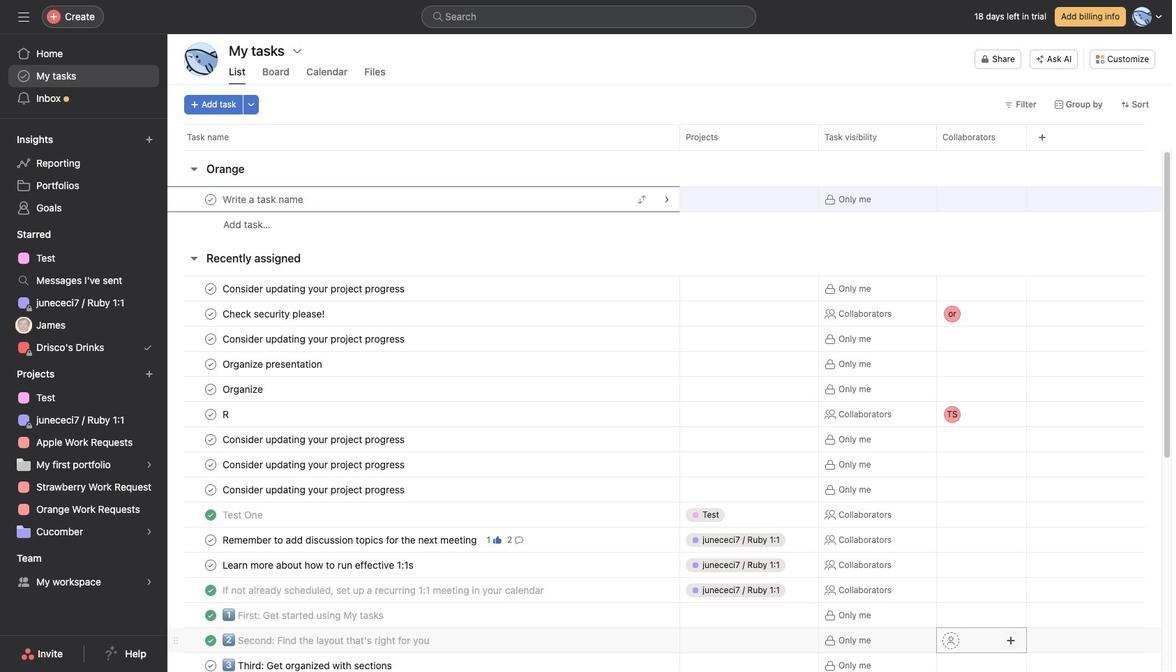 Task type: locate. For each thing, give the bounding box(es) containing it.
2 task name text field from the top
[[220, 282, 409, 296]]

6 mark complete image from the top
[[202, 532, 219, 548]]

2 collapse task list for this group image from the top
[[188, 253, 200, 264]]

0 vertical spatial completed checkbox
[[202, 506, 219, 523]]

check security please! cell
[[168, 301, 680, 327]]

completed image
[[202, 582, 219, 599]]

4 mark complete image from the top
[[202, 431, 219, 448]]

3 mark complete checkbox from the top
[[202, 356, 219, 372]]

mark complete image
[[202, 280, 219, 297], [202, 356, 219, 372], [202, 381, 219, 398], [202, 406, 219, 423], [202, 456, 219, 473], [202, 557, 219, 573]]

4 task name text field from the top
[[220, 332, 409, 346]]

2 vertical spatial completed checkbox
[[202, 607, 219, 624]]

4 mark complete checkbox from the top
[[202, 481, 219, 498]]

3 mark complete checkbox from the top
[[202, 431, 219, 448]]

mark complete checkbox for task name text box inside the check security please! cell
[[202, 305, 219, 322]]

Mark complete checkbox
[[202, 191, 219, 208], [202, 280, 219, 297], [202, 356, 219, 372], [202, 381, 219, 398], [202, 406, 219, 423], [202, 456, 219, 473], [202, 557, 219, 573]]

4 linked projects for consider updating your project progress cell from the top
[[680, 452, 820, 477]]

6 mark complete image from the top
[[202, 557, 219, 573]]

2 vertical spatial completed image
[[202, 632, 219, 649]]

mark complete checkbox inside organize presentation cell
[[202, 356, 219, 372]]

3 consider updating your project progress cell from the top
[[168, 427, 680, 452]]

completed image inside the 1️⃣ first: get started using my tasks cell
[[202, 607, 219, 624]]

linked projects for organize cell
[[680, 376, 820, 402]]

1 task name text field from the top
[[220, 382, 267, 396]]

learn more about how to run effective 1:1s cell
[[168, 552, 680, 578]]

7 mark complete image from the top
[[202, 657, 219, 672]]

mark complete image inside learn more about how to run effective 1:1s cell
[[202, 557, 219, 573]]

cell
[[168, 186, 680, 212]]

mark complete checkbox inside organize cell
[[202, 381, 219, 398]]

3 linked projects for consider updating your project progress cell from the top
[[680, 427, 820, 452]]

4 consider updating your project progress cell from the top
[[168, 452, 680, 477]]

completed image
[[202, 506, 219, 523], [202, 607, 219, 624], [202, 632, 219, 649]]

2️⃣ second: find the layout that's right for you cell
[[168, 628, 680, 653]]

mark complete image inside organize cell
[[202, 381, 219, 398]]

linked projects for 3️⃣ third: get organized with sections cell
[[680, 653, 820, 672]]

1 completed checkbox from the top
[[202, 506, 219, 523]]

task name text field inside header orange tree grid
[[220, 192, 308, 206]]

6 task name text field from the top
[[220, 407, 235, 421]]

mark complete image for mark complete option within organize presentation cell
[[202, 356, 219, 372]]

5 task name text field from the top
[[220, 357, 327, 371]]

task name text field inside remember to add discussion topics for the next meeting cell
[[220, 533, 481, 547]]

completed checkbox for task name text field in the 1️⃣ first: get started using my tasks cell
[[202, 607, 219, 624]]

linked projects for 2️⃣ second: find the layout that's right for you cell
[[680, 628, 820, 653]]

show options image
[[292, 45, 303, 57]]

Completed checkbox
[[202, 506, 219, 523], [202, 582, 219, 599], [202, 607, 219, 624]]

2 linked projects for consider updating your project progress cell from the top
[[680, 326, 820, 352]]

linked projects for consider updating your project progress cell for 5th consider updating your project progress cell from the bottom
[[680, 276, 820, 302]]

completed checkbox inside the 1️⃣ first: get started using my tasks cell
[[202, 607, 219, 624]]

1 vertical spatial completed image
[[202, 607, 219, 624]]

6 mark complete checkbox from the top
[[202, 657, 219, 672]]

details image
[[663, 195, 672, 203]]

2 comments image
[[515, 536, 524, 544]]

1 like. you liked this task image
[[494, 536, 502, 544]]

mark complete checkbox for task name text box corresponding to 5th mark complete image from the bottom
[[202, 331, 219, 347]]

2 completed checkbox from the top
[[202, 582, 219, 599]]

mark complete checkbox inside header orange tree grid
[[202, 191, 219, 208]]

9 task name text field from the top
[[220, 558, 418, 572]]

0 vertical spatial completed image
[[202, 506, 219, 523]]

4 mark complete image from the top
[[202, 406, 219, 423]]

5 task name text field from the top
[[220, 608, 388, 622]]

completed checkbox inside if not already scheduled, set up a recurring 1:1 meeting in your calendar cell
[[202, 582, 219, 599]]

mark complete checkbox for task name text box associated with 5th mark complete image from the top of the page
[[202, 481, 219, 498]]

collapse task list for this group image
[[188, 163, 200, 175], [188, 253, 200, 264]]

3 mark complete image from the top
[[202, 381, 219, 398]]

task name text field inside learn more about how to run effective 1:1s cell
[[220, 558, 418, 572]]

if not already scheduled, set up a recurring 1:1 meeting in your calendar cell
[[168, 577, 680, 603]]

2 mark complete checkbox from the top
[[202, 331, 219, 347]]

task name text field for seventh mark complete image from the bottom
[[220, 192, 308, 206]]

mark complete image for mark complete option within r cell
[[202, 406, 219, 423]]

remember to add discussion topics for the next meeting cell
[[168, 527, 680, 553]]

task name text field inside if not already scheduled, set up a recurring 1:1 meeting in your calendar cell
[[220, 583, 548, 597]]

4 mark complete checkbox from the top
[[202, 381, 219, 398]]

linked projects for consider updating your project progress cell for third consider updating your project progress cell from the top of the header recently assigned "tree grid"
[[680, 427, 820, 452]]

task name text field inside 2️⃣ second: find the layout that's right for you cell
[[220, 633, 434, 647]]

mark complete image inside check security please! cell
[[202, 305, 219, 322]]

mark complete image inside organize presentation cell
[[202, 356, 219, 372]]

more actions image
[[247, 101, 255, 109]]

mark complete image for mark complete option inside organize cell
[[202, 381, 219, 398]]

1 mark complete image from the top
[[202, 280, 219, 297]]

add field image
[[1039, 133, 1047, 142]]

3 completed image from the top
[[202, 632, 219, 649]]

0 vertical spatial collapse task list for this group image
[[188, 163, 200, 175]]

Task name text field
[[220, 382, 267, 396], [220, 432, 409, 446], [220, 458, 409, 472], [220, 533, 481, 547], [220, 608, 388, 622], [220, 659, 396, 672]]

collapse task list for this group image for header recently assigned "tree grid"
[[188, 253, 200, 264]]

mark complete checkbox inside check security please! cell
[[202, 305, 219, 322]]

6 task name text field from the top
[[220, 659, 396, 672]]

consider updating your project progress cell
[[168, 276, 680, 302], [168, 326, 680, 352], [168, 427, 680, 452], [168, 452, 680, 477], [168, 477, 680, 503]]

1 task name text field from the top
[[220, 192, 308, 206]]

3 task name text field from the top
[[220, 307, 329, 321]]

see details, my first portfolio image
[[145, 461, 154, 469]]

completed checkbox for task name text box within the test one cell
[[202, 506, 219, 523]]

mark complete checkbox inside r cell
[[202, 406, 219, 423]]

1 mark complete checkbox from the top
[[202, 191, 219, 208]]

5 mark complete checkbox from the top
[[202, 532, 219, 548]]

linked projects for check security please! cell
[[680, 301, 820, 327]]

1 vertical spatial completed checkbox
[[202, 582, 219, 599]]

task name text field inside the 1️⃣ first: get started using my tasks cell
[[220, 608, 388, 622]]

4 task name text field from the top
[[220, 533, 481, 547]]

see details, my workspace image
[[145, 578, 154, 586]]

mark complete checkbox inside remember to add discussion topics for the next meeting cell
[[202, 532, 219, 548]]

task name text field inside check security please! cell
[[220, 307, 329, 321]]

3 completed checkbox from the top
[[202, 607, 219, 624]]

1 consider updating your project progress cell from the top
[[168, 276, 680, 302]]

1 completed image from the top
[[202, 506, 219, 523]]

5 mark complete image from the top
[[202, 456, 219, 473]]

collapse task list for this group image for header orange tree grid
[[188, 163, 200, 175]]

completed image inside test one cell
[[202, 506, 219, 523]]

Task name text field
[[220, 192, 308, 206], [220, 282, 409, 296], [220, 307, 329, 321], [220, 332, 409, 346], [220, 357, 327, 371], [220, 407, 235, 421], [220, 483, 409, 497], [220, 508, 267, 522], [220, 558, 418, 572], [220, 583, 548, 597], [220, 633, 434, 647]]

completed image for task name text box within the 2️⃣ second: find the layout that's right for you cell
[[202, 632, 219, 649]]

mark complete image for 2nd mark complete option from the bottom
[[202, 456, 219, 473]]

7 task name text field from the top
[[220, 483, 409, 497]]

mark complete checkbox inside 3️⃣ third: get organized with sections cell
[[202, 657, 219, 672]]

linked projects for consider updating your project progress cell
[[680, 276, 820, 302], [680, 326, 820, 352], [680, 427, 820, 452], [680, 452, 820, 477], [680, 477, 820, 503]]

completed image inside 2️⃣ second: find the layout that's right for you cell
[[202, 632, 219, 649]]

3 task name text field from the top
[[220, 458, 409, 472]]

1 vertical spatial collapse task list for this group image
[[188, 253, 200, 264]]

task name text field inside r cell
[[220, 407, 235, 421]]

header recently assigned tree grid
[[168, 276, 1162, 672]]

mark complete image
[[202, 191, 219, 208], [202, 305, 219, 322], [202, 331, 219, 347], [202, 431, 219, 448], [202, 481, 219, 498], [202, 532, 219, 548], [202, 657, 219, 672]]

1 linked projects for consider updating your project progress cell from the top
[[680, 276, 820, 302]]

task name text field for mark complete icon within organize cell
[[220, 382, 267, 396]]

Mark complete checkbox
[[202, 305, 219, 322], [202, 331, 219, 347], [202, 431, 219, 448], [202, 481, 219, 498], [202, 532, 219, 548], [202, 657, 219, 672]]

list box
[[422, 6, 757, 28]]

5 mark complete checkbox from the top
[[202, 406, 219, 423]]

1 collapse task list for this group image from the top
[[188, 163, 200, 175]]

2 completed image from the top
[[202, 607, 219, 624]]

2 task name text field from the top
[[220, 432, 409, 446]]

2 mark complete image from the top
[[202, 305, 219, 322]]

task name text field for 4th mark complete image from the top
[[220, 432, 409, 446]]

completed checkbox inside test one cell
[[202, 506, 219, 523]]

5 linked projects for consider updating your project progress cell from the top
[[680, 477, 820, 503]]

task name text field for 5th mark complete image from the bottom
[[220, 332, 409, 346]]

task name text field for mark complete icon in learn more about how to run effective 1:1s cell
[[220, 558, 418, 572]]

8 task name text field from the top
[[220, 508, 267, 522]]

global element
[[0, 34, 168, 118]]

1 mark complete checkbox from the top
[[202, 305, 219, 322]]

linked projects for r cell
[[680, 401, 820, 427]]

mark complete image inside 3️⃣ third: get organized with sections cell
[[202, 657, 219, 672]]

task name text field for mark complete icon inside the organize presentation cell
[[220, 357, 327, 371]]

task name text field inside organize cell
[[220, 382, 267, 396]]

10 task name text field from the top
[[220, 583, 548, 597]]

mark complete image inside r cell
[[202, 406, 219, 423]]

task name text field inside 3️⃣ third: get organized with sections cell
[[220, 659, 396, 672]]

task name text field inside organize presentation cell
[[220, 357, 327, 371]]

7 mark complete checkbox from the top
[[202, 557, 219, 573]]

row
[[168, 124, 1173, 150], [184, 149, 1145, 151], [168, 186, 1162, 212], [168, 212, 1162, 237], [168, 276, 1162, 302], [168, 300, 1162, 328], [168, 326, 1162, 352], [168, 351, 1162, 377], [168, 376, 1162, 402], [168, 400, 1162, 428], [168, 427, 1162, 452], [168, 452, 1162, 477], [168, 477, 1162, 503], [168, 502, 1162, 528], [168, 527, 1162, 553], [168, 552, 1162, 578], [168, 577, 1162, 603], [168, 602, 1162, 628], [168, 628, 1162, 653], [168, 653, 1162, 672]]

11 task name text field from the top
[[220, 633, 434, 647]]

1️⃣ first: get started using my tasks cell
[[168, 602, 680, 628]]

2 mark complete image from the top
[[202, 356, 219, 372]]

task name text field for mark complete icon in the r cell
[[220, 407, 235, 421]]



Task type: vqa. For each thing, say whether or not it's contained in the screenshot.
This will help us tailor Asana for you. We may also reach out to help you find the right Asana products for your team.
no



Task type: describe. For each thing, give the bounding box(es) containing it.
mark complete checkbox for task name text field inside the 3️⃣ third: get organized with sections cell
[[202, 657, 219, 672]]

mark complete checkbox for 4th mark complete image from the top's task name text field
[[202, 431, 219, 448]]

task name text field for mark complete icon related to 2nd mark complete option
[[220, 282, 409, 296]]

2 mark complete checkbox from the top
[[202, 280, 219, 297]]

linked projects for organize presentation cell
[[680, 351, 820, 377]]

task name text field for mark complete icon related to 2nd mark complete option from the bottom
[[220, 458, 409, 472]]

1 mark complete image from the top
[[202, 191, 219, 208]]

move tasks between sections image
[[638, 195, 646, 203]]

mark complete checkbox inside learn more about how to run effective 1:1s cell
[[202, 557, 219, 573]]

mark complete image for 2nd mark complete option
[[202, 280, 219, 297]]

linked projects for consider updating your project progress cell for 5th consider updating your project progress cell from the top of the header recently assigned "tree grid"
[[680, 477, 820, 503]]

2 consider updating your project progress cell from the top
[[168, 326, 680, 352]]

5 consider updating your project progress cell from the top
[[168, 477, 680, 503]]

new insights image
[[145, 135, 154, 144]]

task name text field for completed image
[[220, 583, 548, 597]]

see details, cucomber image
[[145, 528, 154, 536]]

mark complete checkbox for task name text field inside remember to add discussion topics for the next meeting cell
[[202, 532, 219, 548]]

completed image for task name text box within the test one cell
[[202, 506, 219, 523]]

task name text field for 5th mark complete image from the top of the page
[[220, 483, 409, 497]]

starred element
[[0, 222, 168, 362]]

header orange tree grid
[[168, 186, 1162, 237]]

linked projects for 1️⃣ first: get started using my tasks cell
[[680, 602, 820, 628]]

add collaborators image
[[1006, 194, 1017, 205]]

organize cell
[[168, 376, 680, 402]]

test one cell
[[168, 502, 680, 528]]

hide sidebar image
[[18, 11, 29, 22]]

linked projects for consider updating your project progress cell for second consider updating your project progress cell
[[680, 326, 820, 352]]

task name text field inside test one cell
[[220, 508, 267, 522]]

mark complete image inside remember to add discussion topics for the next meeting cell
[[202, 532, 219, 548]]

organize presentation cell
[[168, 351, 680, 377]]

cell inside header orange tree grid
[[168, 186, 680, 212]]

5 mark complete image from the top
[[202, 481, 219, 498]]

r cell
[[168, 401, 680, 427]]

completed image for task name text field in the 1️⃣ first: get started using my tasks cell
[[202, 607, 219, 624]]

3 mark complete image from the top
[[202, 331, 219, 347]]

view profile settings image
[[184, 43, 218, 76]]

task name text field for mark complete image inside remember to add discussion topics for the next meeting cell
[[220, 533, 481, 547]]

teams element
[[0, 546, 168, 596]]

task name text field for mark complete image within 3️⃣ third: get organized with sections cell
[[220, 659, 396, 672]]

linked projects for consider updating your project progress cell for second consider updating your project progress cell from the bottom of the header recently assigned "tree grid"
[[680, 452, 820, 477]]

completed checkbox for task name text box within the if not already scheduled, set up a recurring 1:1 meeting in your calendar cell
[[202, 582, 219, 599]]

Completed checkbox
[[202, 632, 219, 649]]

projects element
[[0, 362, 168, 546]]

insights element
[[0, 127, 168, 222]]

6 mark complete checkbox from the top
[[202, 456, 219, 473]]

task name text field for mark complete image in the check security please! cell
[[220, 307, 329, 321]]

mark complete image for mark complete option in the learn more about how to run effective 1:1s cell
[[202, 557, 219, 573]]

3️⃣ third: get organized with sections cell
[[168, 653, 680, 672]]

new project or portfolio image
[[145, 370, 154, 378]]



